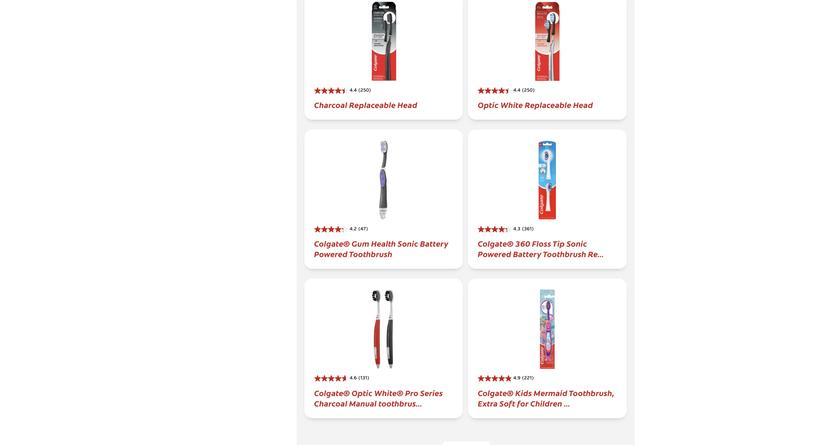 Task type: describe. For each thing, give the bounding box(es) containing it.
sonic inside colgate® gum health sonic battery powered toothbrush
[[398, 238, 418, 249]]

colgate® for colgate® kids mermaid toothbrush, extra soft for children ...
[[478, 388, 514, 398]]

2 head from the left
[[574, 99, 593, 110]]

(47)
[[359, 227, 368, 232]]

extra
[[478, 398, 498, 409]]

2 replaceable from the left
[[525, 99, 572, 110]]

for
[[518, 398, 529, 409]]

charcoal replaceable head
[[314, 99, 418, 110]]

optic white replaceable head
[[478, 99, 593, 110]]

battery inside colgate® 360 floss tip sonic powered battery toothbrush re...
[[513, 249, 542, 259]]

optic inside colgate® optic white® pro series charcoal manual toothbrus...
[[352, 388, 373, 398]]

4.9 (221)
[[514, 377, 534, 381]]

floss
[[532, 238, 552, 249]]

toothbrush inside colgate® gum health sonic battery powered toothbrush
[[349, 249, 393, 259]]

1 replaceable from the left
[[349, 99, 396, 110]]

0 vertical spatial optic
[[478, 99, 499, 110]]

4.6
[[350, 377, 357, 381]]

1 charcoal from the top
[[314, 99, 348, 110]]

4.3 (361)
[[514, 227, 534, 232]]

series
[[420, 388, 443, 398]]

soft
[[500, 398, 516, 409]]

white
[[501, 99, 523, 110]]

gum
[[352, 238, 370, 249]]

colgate® kids mermaid toothbrush, extra soft for children ...
[[478, 388, 615, 409]]

(361)
[[522, 227, 534, 232]]

1 head from the left
[[398, 99, 418, 110]]

4.6 (131)
[[350, 377, 369, 381]]

toothbrush inside colgate® 360 floss tip sonic powered battery toothbrush re...
[[543, 249, 587, 259]]

colgate® for colgate® gum health sonic battery powered toothbrush
[[314, 238, 350, 249]]

charcoal inside colgate® optic white® pro series charcoal manual toothbrus...
[[314, 398, 348, 409]]



Task type: locate. For each thing, give the bounding box(es) containing it.
1 horizontal spatial 4.4
[[514, 88, 521, 93]]

pro
[[405, 388, 419, 398]]

tip
[[553, 238, 565, 249]]

sonic inside colgate® 360 floss tip sonic powered battery toothbrush re...
[[567, 238, 587, 249]]

toothbrush
[[349, 249, 393, 259], [543, 249, 587, 259]]

1 horizontal spatial (250)
[[522, 88, 535, 93]]

1 (250) from the left
[[359, 88, 371, 93]]

4.4 (250) for white
[[514, 88, 535, 93]]

powered left gum
[[314, 249, 348, 259]]

4.4 up white
[[514, 88, 521, 93]]

(250) up charcoal replaceable head
[[359, 88, 371, 93]]

powered for colgate® gum health sonic battery powered toothbrush
[[314, 249, 348, 259]]

colgate® optic white® pro series charcoal manual toothbrus...
[[314, 388, 443, 409]]

colgate® 360 floss tip sonic powered battery toothbrush re...
[[478, 238, 604, 259]]

1 horizontal spatial sonic
[[567, 238, 587, 249]]

2 toothbrush from the left
[[543, 249, 587, 259]]

colgate® inside colgate® optic white® pro series charcoal manual toothbrus...
[[314, 388, 350, 398]]

2 4.4 from the left
[[514, 88, 521, 93]]

4.2
[[350, 227, 357, 232]]

4.4 (250) up optic white replaceable head
[[514, 88, 535, 93]]

1 4.4 (250) from the left
[[350, 88, 371, 93]]

(221)
[[522, 377, 534, 381]]

colgate® gum health sonic battery powered toothbrush
[[314, 238, 449, 259]]

1 vertical spatial optic
[[352, 388, 373, 398]]

1 horizontal spatial powered
[[478, 249, 512, 259]]

colgate® inside colgate® kids mermaid toothbrush, extra soft for children ...
[[478, 388, 514, 398]]

...
[[564, 398, 571, 409]]

4.4 (250)
[[350, 88, 371, 93], [514, 88, 535, 93]]

head
[[398, 99, 418, 110], [574, 99, 593, 110]]

2 4.4 (250) from the left
[[514, 88, 535, 93]]

2 powered from the left
[[478, 249, 512, 259]]

colgate® down 4.9
[[478, 388, 514, 398]]

2 (250) from the left
[[522, 88, 535, 93]]

1 horizontal spatial battery
[[513, 249, 542, 259]]

colgate® down 4.2
[[314, 238, 350, 249]]

children
[[531, 398, 563, 409]]

kids
[[516, 388, 532, 398]]

battery inside colgate® gum health sonic battery powered toothbrush
[[420, 238, 449, 249]]

sonic right health
[[398, 238, 418, 249]]

0 vertical spatial charcoal
[[314, 99, 348, 110]]

toothbrush,
[[569, 388, 615, 398]]

(250) for white
[[522, 88, 535, 93]]

(250) up optic white replaceable head
[[522, 88, 535, 93]]

0 horizontal spatial head
[[398, 99, 418, 110]]

4.2 (47)
[[350, 227, 368, 232]]

re...
[[588, 249, 604, 259]]

0 horizontal spatial optic
[[352, 388, 373, 398]]

1 horizontal spatial replaceable
[[525, 99, 572, 110]]

(250)
[[359, 88, 371, 93], [522, 88, 535, 93]]

optic left white
[[478, 99, 499, 110]]

1 horizontal spatial optic
[[478, 99, 499, 110]]

0 horizontal spatial battery
[[420, 238, 449, 249]]

1 horizontal spatial 4.4 (250)
[[514, 88, 535, 93]]

1 horizontal spatial toothbrush
[[543, 249, 587, 259]]

colgate® inside colgate® 360 floss tip sonic powered battery toothbrush re...
[[478, 238, 514, 249]]

battery
[[420, 238, 449, 249], [513, 249, 542, 259]]

replaceable
[[349, 99, 396, 110], [525, 99, 572, 110]]

sonic right tip
[[567, 238, 587, 249]]

4.4 (250) for replaceable
[[350, 88, 371, 93]]

0 horizontal spatial sonic
[[398, 238, 418, 249]]

optic down (131)
[[352, 388, 373, 398]]

powered
[[314, 249, 348, 259], [478, 249, 512, 259]]

colgate® down 4.3 in the right bottom of the page
[[478, 238, 514, 249]]

colgate® for colgate® 360 floss tip sonic powered battery toothbrush re...
[[478, 238, 514, 249]]

0 horizontal spatial powered
[[314, 249, 348, 259]]

mermaid
[[534, 388, 568, 398]]

4.9
[[514, 377, 521, 381]]

2 sonic from the left
[[567, 238, 587, 249]]

colgate® for colgate® optic white® pro series charcoal manual toothbrus...
[[314, 388, 350, 398]]

colgate® inside colgate® gum health sonic battery powered toothbrush
[[314, 238, 350, 249]]

(131)
[[359, 377, 369, 381]]

4.4 (250) up charcoal replaceable head
[[350, 88, 371, 93]]

sonic
[[398, 238, 418, 249], [567, 238, 587, 249]]

1 vertical spatial charcoal
[[314, 398, 348, 409]]

2 charcoal from the top
[[314, 398, 348, 409]]

0 horizontal spatial toothbrush
[[349, 249, 393, 259]]

manual
[[349, 398, 377, 409]]

toothbrus...
[[379, 398, 422, 409]]

1 sonic from the left
[[398, 238, 418, 249]]

colgate®
[[314, 238, 350, 249], [478, 238, 514, 249], [314, 388, 350, 398], [478, 388, 514, 398]]

4.4 for white
[[514, 88, 521, 93]]

1 4.4 from the left
[[350, 88, 357, 93]]

1 horizontal spatial head
[[574, 99, 593, 110]]

0 horizontal spatial (250)
[[359, 88, 371, 93]]

powered for colgate® 360 floss tip sonic powered battery toothbrush re...
[[478, 249, 512, 259]]

toothbrush left re...
[[543, 249, 587, 259]]

colgate® down 4.6
[[314, 388, 350, 398]]

powered inside colgate® gum health sonic battery powered toothbrush
[[314, 249, 348, 259]]

360
[[516, 238, 531, 249]]

charcoal
[[314, 99, 348, 110], [314, 398, 348, 409]]

0 horizontal spatial replaceable
[[349, 99, 396, 110]]

powered left 360 on the right
[[478, 249, 512, 259]]

4.4
[[350, 88, 357, 93], [514, 88, 521, 93]]

1 toothbrush from the left
[[349, 249, 393, 259]]

4.3
[[514, 227, 521, 232]]

(250) for replaceable
[[359, 88, 371, 93]]

4.4 for replaceable
[[350, 88, 357, 93]]

1 powered from the left
[[314, 249, 348, 259]]

4.4 up charcoal replaceable head
[[350, 88, 357, 93]]

toothbrush down (47)
[[349, 249, 393, 259]]

0 horizontal spatial 4.4
[[350, 88, 357, 93]]

0 horizontal spatial 4.4 (250)
[[350, 88, 371, 93]]

health
[[371, 238, 396, 249]]

white®
[[375, 388, 404, 398]]

powered inside colgate® 360 floss tip sonic powered battery toothbrush re...
[[478, 249, 512, 259]]

optic
[[478, 99, 499, 110], [352, 388, 373, 398]]



Task type: vqa. For each thing, say whether or not it's contained in the screenshot.
(250) to the left
yes



